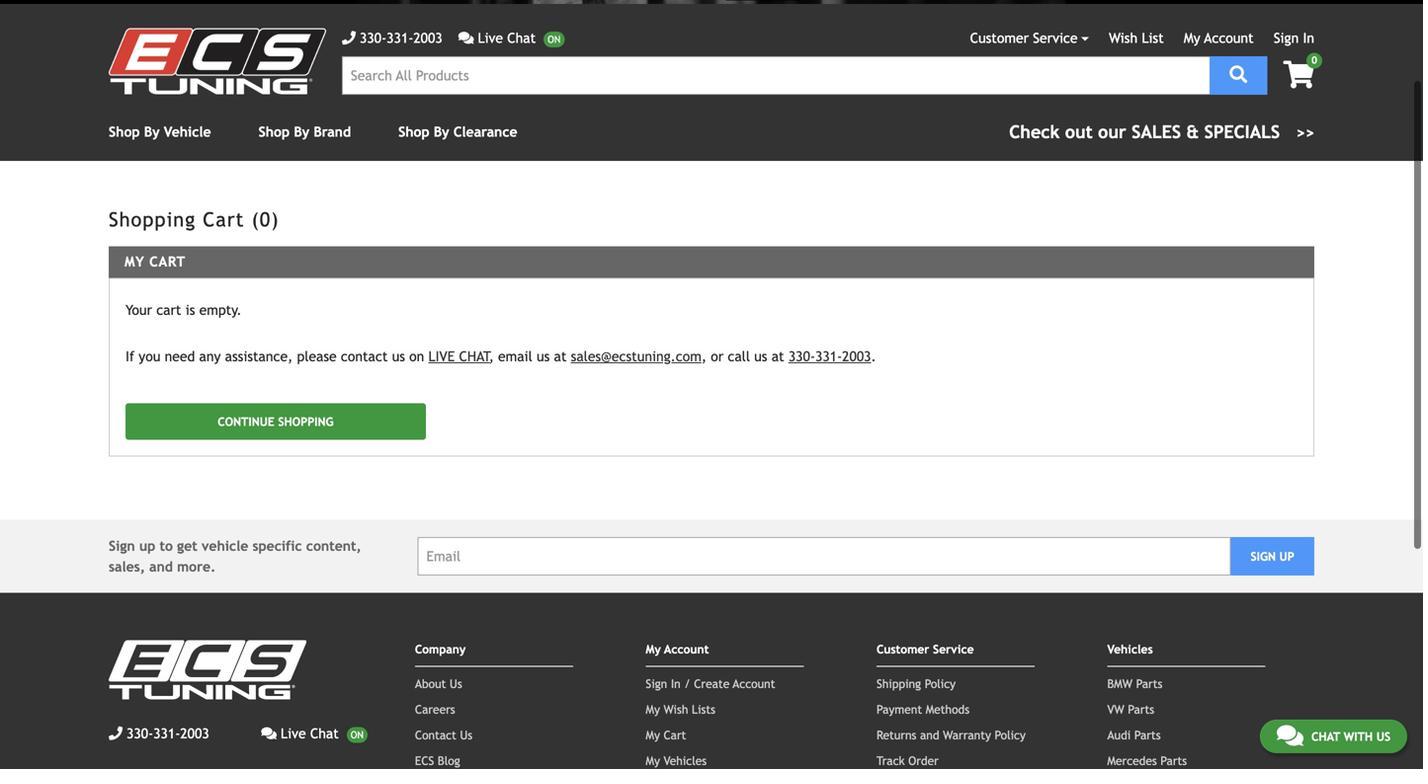 Task type: vqa. For each thing, say whether or not it's contained in the screenshot.
Shop By Brand
yes



Task type: locate. For each thing, give the bounding box(es) containing it.
330-331-2003 right phone icon
[[360, 30, 442, 46]]

, left "email" at the left top
[[490, 349, 494, 364]]

shipping policy
[[877, 677, 956, 691]]

1 horizontal spatial live chat link
[[458, 28, 565, 48]]

track order
[[877, 754, 939, 768]]

vehicles up the bmw parts link
[[1107, 643, 1153, 656]]

1 horizontal spatial live chat
[[478, 30, 536, 46]]

live chat
[[478, 30, 536, 46], [281, 726, 339, 742]]

2 us from the left
[[537, 349, 550, 364]]

up inside 'button'
[[1279, 550, 1294, 564]]

service inside popup button
[[1033, 30, 1078, 46]]

2 shop from the left
[[259, 124, 290, 140]]

0 down "shop by brand"
[[260, 208, 271, 231]]

in up 0 link
[[1303, 30, 1314, 46]]

, left or
[[702, 349, 707, 364]]

sign for sign in / create account
[[646, 677, 667, 691]]

my down my cart link
[[646, 754, 660, 768]]

1 vertical spatial live chat
[[281, 726, 339, 742]]

0 vertical spatial 330-331-2003
[[360, 30, 442, 46]]

0 vertical spatial customer
[[970, 30, 1029, 46]]

shopping down shop by vehicle link
[[109, 208, 196, 231]]

about us
[[415, 677, 462, 691]]

1 shop from the left
[[109, 124, 140, 140]]

us
[[450, 677, 462, 691], [460, 729, 472, 742], [1376, 730, 1391, 744]]

parts for vw parts
[[1128, 703, 1154, 717]]

2 horizontal spatial 2003
[[842, 349, 871, 364]]

parts
[[1136, 677, 1163, 691], [1128, 703, 1154, 717], [1134, 729, 1161, 742], [1161, 754, 1187, 768]]

0 vertical spatial service
[[1033, 30, 1078, 46]]

0 horizontal spatial 330-
[[126, 726, 153, 742]]

comments image inside chat with us link
[[1277, 724, 1303, 748]]

0 vertical spatial policy
[[925, 677, 956, 691]]

my account up search image
[[1184, 30, 1254, 46]]

331-
[[387, 30, 413, 46], [815, 349, 842, 364], [153, 726, 180, 742]]

0 horizontal spatial 330-331-2003
[[126, 726, 209, 742]]

cart
[[203, 208, 245, 231], [149, 254, 186, 270], [664, 729, 686, 742]]

account right create at the bottom of the page
[[733, 677, 775, 691]]

returns and warranty policy
[[877, 729, 1026, 742]]

vehicles
[[1107, 643, 1153, 656], [664, 754, 707, 768]]

comments image
[[458, 31, 474, 45], [1277, 724, 1303, 748], [261, 727, 277, 741]]

331- right phone image
[[153, 726, 180, 742]]

sign
[[1274, 30, 1299, 46], [109, 538, 135, 554], [1251, 550, 1276, 564], [646, 677, 667, 691]]

1 horizontal spatial 2003
[[413, 30, 442, 46]]

track
[[877, 754, 905, 768]]

phone image
[[109, 727, 123, 741]]

or
[[711, 349, 724, 364]]

shopping
[[109, 208, 196, 231], [278, 415, 334, 429]]

need
[[165, 349, 195, 364]]

0 vertical spatial live chat link
[[458, 28, 565, 48]]

1 vertical spatial shopping
[[278, 415, 334, 429]]

330-
[[360, 30, 387, 46], [788, 349, 815, 364], [126, 726, 153, 742]]

wish up my cart link
[[664, 703, 688, 717]]

shop left clearance
[[398, 124, 430, 140]]

1 at from the left
[[554, 349, 567, 364]]

0 vertical spatial live
[[478, 30, 503, 46]]

2 horizontal spatial comments image
[[1277, 724, 1303, 748]]

2 vertical spatial 330-331-2003 link
[[109, 724, 209, 744]]

parts up mercedes parts link
[[1134, 729, 1161, 742]]

with
[[1344, 730, 1373, 744]]

0 vertical spatial 331-
[[387, 30, 413, 46]]

330-331-2003 link for phone image's comments icon
[[109, 724, 209, 744]]

0 vertical spatial account
[[1204, 30, 1254, 46]]

in for sign in
[[1303, 30, 1314, 46]]

1 horizontal spatial account
[[733, 677, 775, 691]]

at right "email" at the left top
[[554, 349, 567, 364]]

my vehicles link
[[646, 754, 707, 768]]

content,
[[306, 538, 361, 554]]

my up my cart link
[[646, 703, 660, 717]]

careers
[[415, 703, 455, 717]]

account up /
[[664, 643, 709, 656]]

0 horizontal spatial customer
[[877, 643, 929, 656]]

0 horizontal spatial live chat link
[[261, 724, 368, 744]]

account
[[1204, 30, 1254, 46], [664, 643, 709, 656], [733, 677, 775, 691]]

1 horizontal spatial service
[[1033, 30, 1078, 46]]

3 shop from the left
[[398, 124, 430, 140]]

0 vertical spatial wish
[[1109, 30, 1138, 46]]

customer inside popup button
[[970, 30, 1029, 46]]

my up my wish lists
[[646, 643, 661, 656]]

sign inside 'button'
[[1251, 550, 1276, 564]]

1 horizontal spatial and
[[920, 729, 939, 742]]

my cart up cart
[[125, 254, 186, 270]]

my for my cart link
[[646, 729, 660, 742]]

live chat for comments icon for phone icon
[[478, 30, 536, 46]]

my account up /
[[646, 643, 709, 656]]

1 horizontal spatial 330-
[[360, 30, 387, 46]]

sign in / create account link
[[646, 677, 775, 691]]

my right "list"
[[1184, 30, 1200, 46]]

us for contact us
[[460, 729, 472, 742]]

parts for bmw parts
[[1136, 677, 1163, 691]]

331- left . at the right top of page
[[815, 349, 842, 364]]

customer service inside popup button
[[970, 30, 1078, 46]]

ecs tuning image
[[109, 28, 326, 94], [109, 641, 306, 700]]

if
[[126, 349, 134, 364]]

sign in / create account
[[646, 677, 775, 691]]

sign for sign up
[[1251, 550, 1276, 564]]

wish left "list"
[[1109, 30, 1138, 46]]

1 vertical spatial 330-
[[788, 349, 815, 364]]

0 horizontal spatial up
[[139, 538, 155, 554]]

1 horizontal spatial live
[[478, 30, 503, 46]]

2 , from the left
[[702, 349, 707, 364]]

shop for shop by vehicle
[[109, 124, 140, 140]]

1 vertical spatial service
[[933, 643, 974, 656]]

in for sign in / create account
[[671, 677, 681, 691]]

1 vertical spatial live chat link
[[261, 724, 368, 744]]

0 vertical spatial customer service
[[970, 30, 1078, 46]]

331- right phone icon
[[387, 30, 413, 46]]

customer service button
[[970, 28, 1089, 48]]

sign up button
[[1231, 537, 1314, 576]]

up for sign up
[[1279, 550, 1294, 564]]

1 horizontal spatial customer
[[970, 30, 1029, 46]]

(
[[251, 208, 260, 231]]

1 horizontal spatial at
[[772, 349, 784, 364]]

at right call
[[772, 349, 784, 364]]

0 horizontal spatial live
[[281, 726, 306, 742]]

0 horizontal spatial account
[[664, 643, 709, 656]]

live for phone image's comments icon
[[281, 726, 306, 742]]

customer service
[[970, 30, 1078, 46], [877, 643, 974, 656]]

1 vertical spatial live
[[281, 726, 306, 742]]

0 horizontal spatial live chat
[[281, 726, 339, 742]]

2 horizontal spatial 331-
[[815, 349, 842, 364]]

live chat link
[[458, 28, 565, 48], [261, 724, 368, 744]]

1 horizontal spatial by
[[294, 124, 309, 140]]

0 horizontal spatial 330-331-2003 link
[[109, 724, 209, 744]]

2003 for live chat link associated with comments icon for phone icon 330-331-2003 link
[[413, 30, 442, 46]]

2 vertical spatial 2003
[[180, 726, 209, 742]]

and up order
[[920, 729, 939, 742]]

0 horizontal spatial by
[[144, 124, 160, 140]]

2 horizontal spatial 330-
[[788, 349, 815, 364]]

0 horizontal spatial vehicles
[[664, 754, 707, 768]]

330-331-2003 link
[[342, 28, 442, 48], [788, 349, 871, 364], [109, 724, 209, 744]]

1 horizontal spatial shop
[[259, 124, 290, 140]]

3 us from the left
[[754, 349, 767, 364]]

live chat link
[[428, 349, 490, 364]]

1 vertical spatial 331-
[[815, 349, 842, 364]]

by left clearance
[[434, 124, 449, 140]]

1 vertical spatial wish
[[664, 703, 688, 717]]

by left "vehicle"
[[144, 124, 160, 140]]

parts right the vw
[[1128, 703, 1154, 717]]

0 horizontal spatial chat
[[310, 726, 339, 742]]

by for brand
[[294, 124, 309, 140]]

330- right phone icon
[[360, 30, 387, 46]]

1 vertical spatial policy
[[995, 729, 1026, 742]]

my account link
[[1184, 30, 1254, 46]]

up inside sign up to get vehicle specific content, sales, and more.
[[139, 538, 155, 554]]

wish
[[1109, 30, 1138, 46], [664, 703, 688, 717]]

sign inside sign up to get vehicle specific content, sales, and more.
[[109, 538, 135, 554]]

live for comments icon for phone icon
[[478, 30, 503, 46]]

sales,
[[109, 559, 145, 575]]

by for clearance
[[434, 124, 449, 140]]

parts right bmw
[[1136, 677, 1163, 691]]

continue shopping button
[[126, 403, 426, 440]]

my up my vehicles link
[[646, 729, 660, 742]]

0 horizontal spatial shopping
[[109, 208, 196, 231]]

0 vertical spatial ecs tuning image
[[109, 28, 326, 94]]

2 horizontal spatial cart
[[664, 729, 686, 742]]

1 horizontal spatial policy
[[995, 729, 1026, 742]]

live chat for phone image's comments icon
[[281, 726, 339, 742]]

0 horizontal spatial comments image
[[261, 727, 277, 741]]

by left brand
[[294, 124, 309, 140]]

0 vertical spatial in
[[1303, 30, 1314, 46]]

0 horizontal spatial policy
[[925, 677, 956, 691]]

chat for live chat link associated with comments icon for phone icon 330-331-2003 link
[[507, 30, 536, 46]]

1 vertical spatial cart
[[149, 254, 186, 270]]

shop left "vehicle"
[[109, 124, 140, 140]]

,
[[490, 349, 494, 364], [702, 349, 707, 364]]

0 horizontal spatial in
[[671, 677, 681, 691]]

sign in
[[1274, 30, 1314, 46]]

vehicles down my cart link
[[664, 754, 707, 768]]

1 horizontal spatial 0
[[1312, 54, 1317, 66]]

vehicle
[[202, 538, 248, 554]]

1 horizontal spatial 331-
[[387, 30, 413, 46]]

0 vertical spatial cart
[[203, 208, 245, 231]]

and
[[149, 559, 173, 575], [920, 729, 939, 742]]

1 horizontal spatial up
[[1279, 550, 1294, 564]]

in left /
[[671, 677, 681, 691]]

1 horizontal spatial shopping
[[278, 415, 334, 429]]

us right contact
[[460, 729, 472, 742]]

service up shipping policy
[[933, 643, 974, 656]]

1 horizontal spatial comments image
[[458, 31, 474, 45]]

my wish lists
[[646, 703, 715, 717]]

is
[[185, 302, 195, 318]]

0 horizontal spatial my cart
[[125, 254, 186, 270]]

chat with us
[[1311, 730, 1391, 744]]

331- for live chat link corresponding to 330-331-2003 link associated with phone image's comments icon
[[153, 726, 180, 742]]

chat
[[507, 30, 536, 46], [310, 726, 339, 742], [1311, 730, 1340, 744]]

2 vertical spatial account
[[733, 677, 775, 691]]

3 by from the left
[[434, 124, 449, 140]]

comments image for phone image
[[261, 727, 277, 741]]

us right "email" at the left top
[[537, 349, 550, 364]]

account up search image
[[1204, 30, 1254, 46]]

us
[[392, 349, 405, 364], [537, 349, 550, 364], [754, 349, 767, 364]]

2003 for live chat link corresponding to 330-331-2003 link associated with phone image's comments icon
[[180, 726, 209, 742]]

wish list link
[[1109, 30, 1164, 46]]

1 vertical spatial account
[[664, 643, 709, 656]]

cart left the (
[[203, 208, 245, 231]]

1 ecs tuning image from the top
[[109, 28, 326, 94]]

my vehicles
[[646, 754, 707, 768]]

1 horizontal spatial my cart
[[646, 729, 686, 742]]

us right call
[[754, 349, 767, 364]]

1 horizontal spatial us
[[537, 349, 550, 364]]

by
[[144, 124, 160, 140], [294, 124, 309, 140], [434, 124, 449, 140]]

330-331-2003 right phone image
[[126, 726, 209, 742]]

1 horizontal spatial 330-331-2003 link
[[342, 28, 442, 48]]

1 horizontal spatial cart
[[203, 208, 245, 231]]

2 at from the left
[[772, 349, 784, 364]]

0 horizontal spatial cart
[[149, 254, 186, 270]]

shopping right continue
[[278, 415, 334, 429]]

to
[[160, 538, 173, 554]]

1 horizontal spatial ,
[[702, 349, 707, 364]]

my cart
[[125, 254, 186, 270], [646, 729, 686, 742]]

0 horizontal spatial 331-
[[153, 726, 180, 742]]

policy up methods on the right
[[925, 677, 956, 691]]

0 horizontal spatial ,
[[490, 349, 494, 364]]

about
[[415, 677, 446, 691]]

mercedes parts
[[1107, 754, 1187, 768]]

vw parts
[[1107, 703, 1154, 717]]

and down to on the bottom
[[149, 559, 173, 575]]

.
[[871, 349, 876, 364]]

330- right call
[[788, 349, 815, 364]]

parts right mercedes
[[1161, 754, 1187, 768]]

0 horizontal spatial 2003
[[180, 726, 209, 742]]

up for sign up to get vehicle specific content, sales, and more.
[[139, 538, 155, 554]]

service left wish list
[[1033, 30, 1078, 46]]

1 vertical spatial my account
[[646, 643, 709, 656]]

us left on
[[392, 349, 405, 364]]

bmw parts
[[1107, 677, 1163, 691]]

1 horizontal spatial chat
[[507, 30, 536, 46]]

blog
[[438, 754, 460, 768]]

my for my account link
[[1184, 30, 1200, 46]]

330- right phone image
[[126, 726, 153, 742]]

cart up my vehicles link
[[664, 729, 686, 742]]

1 vertical spatial ecs tuning image
[[109, 641, 306, 700]]

0 horizontal spatial us
[[392, 349, 405, 364]]

1 horizontal spatial wish
[[1109, 30, 1138, 46]]

shop left brand
[[259, 124, 290, 140]]

sales & specials link
[[1009, 119, 1314, 145]]

1 vertical spatial 0
[[260, 208, 271, 231]]

1 vertical spatial 2003
[[842, 349, 871, 364]]

contact
[[341, 349, 388, 364]]

0 vertical spatial 330-331-2003 link
[[342, 28, 442, 48]]

2 horizontal spatial account
[[1204, 30, 1254, 46]]

my cart up my vehicles link
[[646, 729, 686, 742]]

0 horizontal spatial at
[[554, 349, 567, 364]]

your
[[126, 302, 152, 318]]

live chat link for 330-331-2003 link associated with phone image's comments icon
[[261, 724, 368, 744]]

0 vertical spatial and
[[149, 559, 173, 575]]

Search text field
[[342, 56, 1210, 95]]

policy right warranty
[[995, 729, 1026, 742]]

0 down sign in link at top right
[[1312, 54, 1317, 66]]

any
[[199, 349, 221, 364]]

us right about
[[450, 677, 462, 691]]

cart up cart
[[149, 254, 186, 270]]

2 by from the left
[[294, 124, 309, 140]]

contact us link
[[415, 729, 472, 742]]

service
[[1033, 30, 1078, 46], [933, 643, 974, 656]]

1 vertical spatial 330-331-2003
[[126, 726, 209, 742]]

1 by from the left
[[144, 124, 160, 140]]

1 vertical spatial 330-331-2003 link
[[788, 349, 871, 364]]

specific
[[252, 538, 302, 554]]

0 vertical spatial 330-
[[360, 30, 387, 46]]

1 vertical spatial in
[[671, 677, 681, 691]]

if you need any assistance, please contact us on live chat , email us at sales@ecstuning.com , or call us at 330-331-2003 .
[[126, 349, 876, 364]]

us for about us
[[450, 677, 462, 691]]

cart
[[156, 302, 181, 318]]



Task type: describe. For each thing, give the bounding box(es) containing it.
you
[[139, 349, 160, 364]]

create
[[694, 677, 730, 691]]

continue shopping
[[218, 415, 334, 429]]

call
[[728, 349, 750, 364]]

330-331-2003 for 330-331-2003 link associated with phone image's comments icon
[[126, 726, 209, 742]]

sign for sign in
[[1274, 30, 1299, 46]]

warranty
[[943, 729, 991, 742]]

sign up
[[1251, 550, 1294, 564]]

0 horizontal spatial wish
[[664, 703, 688, 717]]

and inside sign up to get vehicle specific content, sales, and more.
[[149, 559, 173, 575]]

0 vertical spatial my account
[[1184, 30, 1254, 46]]

payment methods
[[877, 703, 970, 717]]

sign in link
[[1274, 30, 1314, 46]]

more.
[[177, 559, 216, 575]]

shipping
[[877, 677, 921, 691]]

1 vertical spatial customer
[[877, 643, 929, 656]]

shop for shop by clearance
[[398, 124, 430, 140]]

330-331-2003 for comments icon for phone icon 330-331-2003 link
[[360, 30, 442, 46]]

)
[[271, 208, 279, 231]]

1 vertical spatial vehicles
[[664, 754, 707, 768]]

chat for live chat link corresponding to 330-331-2003 link associated with phone image's comments icon
[[310, 726, 339, 742]]

about us link
[[415, 677, 462, 691]]

sales & specials
[[1132, 122, 1280, 142]]

shop by clearance link
[[398, 124, 517, 140]]

company
[[415, 643, 466, 656]]

list
[[1142, 30, 1164, 46]]

search image
[[1230, 66, 1248, 84]]

Email email field
[[418, 537, 1231, 576]]

0 horizontal spatial service
[[933, 643, 974, 656]]

vw parts link
[[1107, 703, 1154, 717]]

clearance
[[453, 124, 517, 140]]

audi parts link
[[1107, 729, 1161, 742]]

sign for sign up to get vehicle specific content, sales, and more.
[[109, 538, 135, 554]]

parts for audi parts
[[1134, 729, 1161, 742]]

1 vertical spatial customer service
[[877, 643, 974, 656]]

bmw parts link
[[1107, 677, 1163, 691]]

shop by clearance
[[398, 124, 517, 140]]

contact us
[[415, 729, 472, 742]]

2 vertical spatial cart
[[664, 729, 686, 742]]

sales@ecstuning.com
[[571, 349, 702, 364]]

shipping policy link
[[877, 677, 956, 691]]

wish list
[[1109, 30, 1164, 46]]

brand
[[314, 124, 351, 140]]

shopping inside button
[[278, 415, 334, 429]]

0 horizontal spatial my account
[[646, 643, 709, 656]]

contact
[[415, 729, 456, 742]]

lists
[[692, 703, 715, 717]]

get
[[177, 538, 197, 554]]

2 horizontal spatial chat
[[1311, 730, 1340, 744]]

1 , from the left
[[490, 349, 494, 364]]

ecs blog
[[415, 754, 460, 768]]

0 link
[[1267, 53, 1322, 90]]

parts for mercedes parts
[[1161, 754, 1187, 768]]

0 horizontal spatial 0
[[260, 208, 271, 231]]

careers link
[[415, 703, 455, 717]]

payment methods link
[[877, 703, 970, 717]]

chat with us link
[[1260, 720, 1407, 754]]

sales
[[1132, 122, 1181, 142]]

ecs blog link
[[415, 754, 460, 768]]

my up your
[[125, 254, 145, 270]]

assistance,
[[225, 349, 293, 364]]

phone image
[[342, 31, 356, 45]]

1 vertical spatial my cart
[[646, 729, 686, 742]]

vw
[[1107, 703, 1124, 717]]

specials
[[1204, 122, 1280, 142]]

sign up to get vehicle specific content, sales, and more.
[[109, 538, 361, 575]]

ecs
[[415, 754, 434, 768]]

1 vertical spatial and
[[920, 729, 939, 742]]

continue
[[218, 415, 274, 429]]

order
[[908, 754, 939, 768]]

us right with
[[1376, 730, 1391, 744]]

my wish lists link
[[646, 703, 715, 717]]

my for my vehicles link
[[646, 754, 660, 768]]

mercedes parts link
[[1107, 754, 1187, 768]]

sales@ecstuning.com link
[[571, 349, 702, 364]]

comments image for phone icon
[[458, 31, 474, 45]]

please
[[297, 349, 337, 364]]

on
[[409, 349, 424, 364]]

1 us from the left
[[392, 349, 405, 364]]

0 vertical spatial 0
[[1312, 54, 1317, 66]]

empty.
[[199, 302, 242, 318]]

my cart link
[[646, 729, 686, 742]]

shopping cart image
[[1283, 61, 1314, 88]]

mercedes
[[1107, 754, 1157, 768]]

methods
[[926, 703, 970, 717]]

1 horizontal spatial vehicles
[[1107, 643, 1153, 656]]

2 horizontal spatial 330-331-2003 link
[[788, 349, 871, 364]]

live
[[428, 349, 455, 364]]

audi
[[1107, 729, 1131, 742]]

returns and warranty policy link
[[877, 729, 1026, 742]]

track order link
[[877, 754, 939, 768]]

live chat link for comments icon for phone icon 330-331-2003 link
[[458, 28, 565, 48]]

shop by vehicle link
[[109, 124, 211, 140]]

payment
[[877, 703, 922, 717]]

bmw
[[1107, 677, 1133, 691]]

330- for phone image's comments icon
[[126, 726, 153, 742]]

shop by brand
[[259, 124, 351, 140]]

vehicle
[[164, 124, 211, 140]]

shop for shop by brand
[[259, 124, 290, 140]]

chat
[[459, 349, 490, 364]]

shopping cart ( 0 )
[[109, 208, 279, 231]]

2 ecs tuning image from the top
[[109, 641, 306, 700]]

330-331-2003 link for comments icon for phone icon
[[342, 28, 442, 48]]

your cart is empty.
[[126, 302, 242, 318]]

returns
[[877, 729, 917, 742]]

/
[[684, 677, 690, 691]]

my for "my wish lists" link
[[646, 703, 660, 717]]

by for vehicle
[[144, 124, 160, 140]]

330- for comments icon for phone icon
[[360, 30, 387, 46]]

331- for live chat link associated with comments icon for phone icon 330-331-2003 link
[[387, 30, 413, 46]]

audi parts
[[1107, 729, 1161, 742]]



